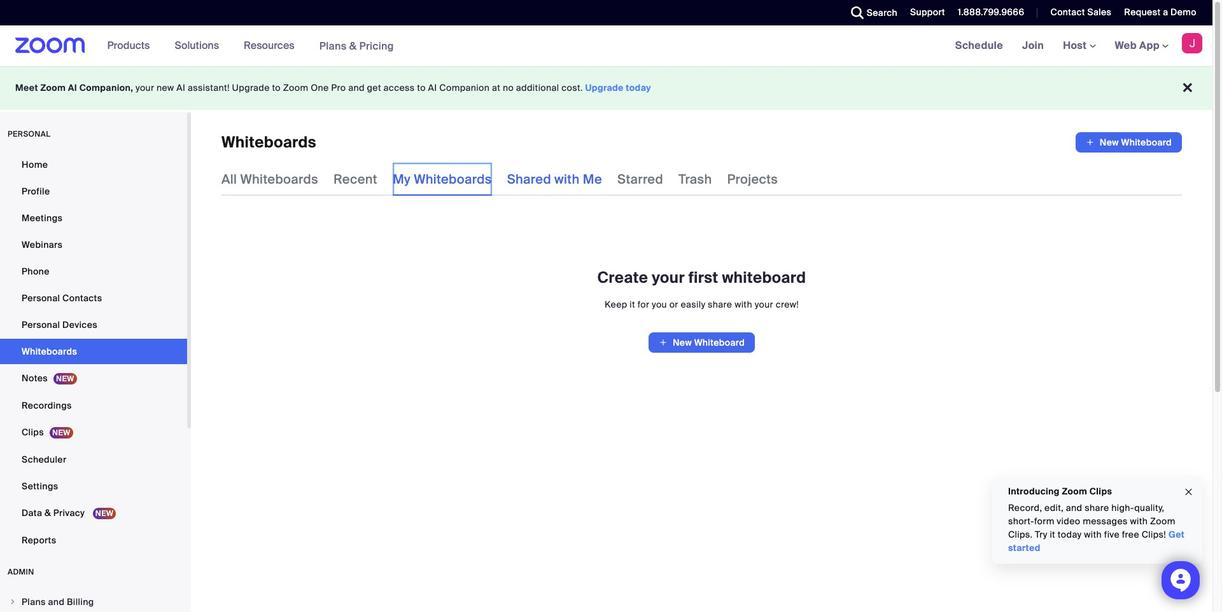 Task type: describe. For each thing, give the bounding box(es) containing it.
record, edit, and share high-quality, short-form video messages with zoom clips. try it today with five free clips!
[[1008, 503, 1175, 541]]

recordings
[[22, 400, 72, 412]]

today inside the "meet zoom ai companion," footer
[[626, 82, 651, 94]]

new
[[157, 82, 174, 94]]

zoom logo image
[[15, 38, 85, 53]]

meet
[[15, 82, 38, 94]]

create your first whiteboard
[[597, 268, 806, 288]]

solutions
[[175, 39, 219, 52]]

contact
[[1050, 6, 1085, 18]]

cost.
[[562, 82, 583, 94]]

settings link
[[0, 474, 187, 500]]

1 vertical spatial clips
[[1090, 486, 1112, 498]]

new for add image
[[673, 337, 692, 349]]

access
[[384, 82, 415, 94]]

first
[[689, 268, 718, 288]]

one
[[311, 82, 329, 94]]

& for pricing
[[349, 39, 357, 53]]

plans for plans & pricing
[[319, 39, 347, 53]]

3 ai from the left
[[428, 82, 437, 94]]

meetings
[[22, 213, 63, 224]]

admin
[[8, 568, 34, 578]]

schedule
[[955, 39, 1003, 52]]

for
[[638, 299, 649, 311]]

meetings link
[[0, 206, 187, 231]]

with inside tabs of all whiteboard page tab list
[[554, 171, 580, 188]]

search
[[867, 7, 897, 18]]

pricing
[[359, 39, 394, 53]]

request a demo
[[1124, 6, 1197, 18]]

plans and billing menu item
[[0, 591, 187, 613]]

starred
[[617, 171, 663, 188]]

data & privacy
[[22, 508, 87, 519]]

profile link
[[0, 179, 187, 204]]

support
[[910, 6, 945, 18]]

add image
[[659, 337, 668, 349]]

my whiteboards
[[393, 171, 492, 188]]

products button
[[107, 25, 156, 66]]

shared with me
[[507, 171, 602, 188]]

1 to from the left
[[272, 82, 281, 94]]

notes
[[22, 373, 48, 384]]

it inside the record, edit, and share high-quality, short-form video messages with zoom clips. try it today with five free clips!
[[1050, 530, 1055, 541]]

home
[[22, 159, 48, 171]]

projects
[[727, 171, 778, 188]]

try
[[1035, 530, 1048, 541]]

request
[[1124, 6, 1161, 18]]

short-
[[1008, 516, 1034, 528]]

2 vertical spatial your
[[755, 299, 773, 311]]

0 horizontal spatial new whiteboard application
[[649, 333, 755, 353]]

right image
[[9, 599, 17, 607]]

and inside the record, edit, and share high-quality, short-form video messages with zoom clips. try it today with five free clips!
[[1066, 503, 1082, 514]]

edit,
[[1045, 503, 1064, 514]]

search button
[[841, 0, 901, 25]]

clips.
[[1008, 530, 1033, 541]]

introducing
[[1008, 486, 1060, 498]]

create
[[597, 268, 648, 288]]

personal for personal contacts
[[22, 293, 60, 304]]

shared
[[507, 171, 551, 188]]

zoom right meet
[[40, 82, 66, 94]]

no
[[503, 82, 514, 94]]

1 upgrade from the left
[[232, 82, 270, 94]]

tabs of all whiteboard page tab list
[[221, 163, 778, 196]]

recent
[[334, 171, 377, 188]]

home link
[[0, 152, 187, 178]]

form
[[1034, 516, 1054, 528]]

solutions button
[[175, 25, 225, 66]]

host button
[[1063, 39, 1096, 52]]

messages
[[1083, 516, 1128, 528]]

get
[[367, 82, 381, 94]]

web app
[[1115, 39, 1160, 52]]

clips inside personal menu menu
[[22, 427, 44, 439]]

personal contacts
[[22, 293, 102, 304]]

a
[[1163, 6, 1168, 18]]

webinars link
[[0, 232, 187, 258]]

phone
[[22, 266, 49, 278]]

quality,
[[1134, 503, 1164, 514]]

crew!
[[776, 299, 799, 311]]

1 vertical spatial your
[[652, 268, 685, 288]]

whiteboard for left new whiteboard application
[[694, 337, 745, 349]]

free
[[1122, 530, 1139, 541]]

billing
[[67, 597, 94, 608]]

join link
[[1013, 25, 1053, 66]]

products
[[107, 39, 150, 52]]

data
[[22, 508, 42, 519]]

phone link
[[0, 259, 187, 285]]

whiteboards link
[[0, 339, 187, 365]]

whiteboards right my
[[414, 171, 492, 188]]

& for privacy
[[44, 508, 51, 519]]

profile picture image
[[1182, 33, 1202, 53]]

scheduler link
[[0, 447, 187, 473]]

plans & pricing
[[319, 39, 394, 53]]

whiteboards up all whiteboards
[[221, 132, 316, 152]]

clips!
[[1142, 530, 1166, 541]]



Task type: vqa. For each thing, say whether or not it's contained in the screenshot.
"corner success" image at top
no



Task type: locate. For each thing, give the bounding box(es) containing it.
your left crew!
[[755, 299, 773, 311]]

0 horizontal spatial clips
[[22, 427, 44, 439]]

0 horizontal spatial plans
[[22, 597, 46, 608]]

1 horizontal spatial clips
[[1090, 486, 1112, 498]]

to right the access
[[417, 82, 426, 94]]

&
[[349, 39, 357, 53], [44, 508, 51, 519]]

0 vertical spatial it
[[630, 299, 635, 311]]

add image
[[1086, 136, 1095, 149]]

webinars
[[22, 239, 63, 251]]

keep
[[605, 299, 627, 311]]

0 horizontal spatial ai
[[68, 82, 77, 94]]

or
[[669, 299, 678, 311]]

1 horizontal spatial whiteboard
[[1121, 137, 1172, 148]]

plans inside product information navigation
[[319, 39, 347, 53]]

0 horizontal spatial upgrade
[[232, 82, 270, 94]]

your up or
[[652, 268, 685, 288]]

it left for
[[630, 299, 635, 311]]

and left billing
[[48, 597, 64, 608]]

new right add icon
[[1100, 137, 1119, 148]]

my
[[393, 171, 411, 188]]

1 horizontal spatial and
[[348, 82, 365, 94]]

with down messages
[[1084, 530, 1102, 541]]

2 horizontal spatial your
[[755, 299, 773, 311]]

share right easily
[[708, 299, 732, 311]]

1 vertical spatial it
[[1050, 530, 1055, 541]]

1 horizontal spatial new whiteboard application
[[1076, 132, 1182, 153]]

contact sales link
[[1041, 0, 1115, 25], [1050, 6, 1112, 18]]

new right add image
[[673, 337, 692, 349]]

your left 'new'
[[136, 82, 154, 94]]

devices
[[62, 320, 97, 331]]

1 vertical spatial share
[[1085, 503, 1109, 514]]

ai left "companion"
[[428, 82, 437, 94]]

get
[[1169, 530, 1185, 541]]

0 vertical spatial whiteboard
[[1121, 137, 1172, 148]]

get started
[[1008, 530, 1185, 554]]

1 vertical spatial and
[[1066, 503, 1082, 514]]

1 vertical spatial today
[[1058, 530, 1082, 541]]

personal
[[8, 129, 51, 139]]

0 vertical spatial today
[[626, 82, 651, 94]]

0 horizontal spatial and
[[48, 597, 64, 608]]

1 vertical spatial new whiteboard button
[[649, 333, 755, 353]]

upgrade
[[232, 82, 270, 94], [585, 82, 624, 94]]

whiteboards right all
[[240, 171, 318, 188]]

0 vertical spatial new
[[1100, 137, 1119, 148]]

1 horizontal spatial ai
[[177, 82, 185, 94]]

contact sales
[[1050, 6, 1112, 18]]

all whiteboards
[[221, 171, 318, 188]]

upgrade today link
[[585, 82, 651, 94]]

resources
[[244, 39, 294, 52]]

share
[[708, 299, 732, 311], [1085, 503, 1109, 514]]

personal down phone
[[22, 293, 60, 304]]

0 vertical spatial your
[[136, 82, 154, 94]]

new whiteboard right add icon
[[1100, 137, 1172, 148]]

new whiteboard for add icon
[[1100, 137, 1172, 148]]

to down resources dropdown button
[[272, 82, 281, 94]]

with
[[554, 171, 580, 188], [735, 299, 752, 311], [1130, 516, 1148, 528], [1084, 530, 1102, 541]]

meet zoom ai companion, footer
[[0, 66, 1213, 110]]

today
[[626, 82, 651, 94], [1058, 530, 1082, 541]]

1 horizontal spatial today
[[1058, 530, 1082, 541]]

1 vertical spatial personal
[[22, 320, 60, 331]]

0 horizontal spatial whiteboard
[[694, 337, 745, 349]]

0 horizontal spatial new whiteboard
[[673, 337, 745, 349]]

additional
[[516, 82, 559, 94]]

whiteboard down keep it for you or easily share with your crew!
[[694, 337, 745, 349]]

1 horizontal spatial it
[[1050, 530, 1055, 541]]

schedule link
[[946, 25, 1013, 66]]

at
[[492, 82, 500, 94]]

clips link
[[0, 420, 187, 446]]

whiteboards inside personal menu menu
[[22, 346, 77, 358]]

0 horizontal spatial share
[[708, 299, 732, 311]]

assistant!
[[188, 82, 230, 94]]

plans for plans and billing
[[22, 597, 46, 608]]

meetings navigation
[[946, 25, 1213, 67]]

new whiteboard for add image
[[673, 337, 745, 349]]

plans right right icon
[[22, 597, 46, 608]]

app
[[1139, 39, 1160, 52]]

me
[[583, 171, 602, 188]]

clips up scheduler
[[22, 427, 44, 439]]

personal for personal devices
[[22, 320, 60, 331]]

scheduler
[[22, 454, 66, 466]]

whiteboard
[[722, 268, 806, 288]]

ai left the companion,
[[68, 82, 77, 94]]

with left me
[[554, 171, 580, 188]]

1.888.799.9666 button
[[948, 0, 1028, 25], [958, 6, 1024, 18]]

1 vertical spatial new whiteboard application
[[649, 333, 755, 353]]

new whiteboard button for the top new whiteboard application
[[1076, 132, 1182, 153]]

& left pricing
[[349, 39, 357, 53]]

1 horizontal spatial plans
[[319, 39, 347, 53]]

& inside product information navigation
[[349, 39, 357, 53]]

contacts
[[62, 293, 102, 304]]

zoom up edit,
[[1062, 486, 1087, 498]]

zoom left one on the left top of the page
[[283, 82, 308, 94]]

new whiteboard button for left new whiteboard application
[[649, 333, 755, 353]]

request a demo link
[[1115, 0, 1213, 25], [1124, 6, 1197, 18]]

zoom inside the record, edit, and share high-quality, short-form video messages with zoom clips. try it today with five free clips!
[[1150, 516, 1175, 528]]

support link
[[901, 0, 948, 25], [910, 6, 945, 18]]

2 horizontal spatial ai
[[428, 82, 437, 94]]

product information navigation
[[98, 25, 403, 67]]

2 ai from the left
[[177, 82, 185, 94]]

trash
[[679, 171, 712, 188]]

0 vertical spatial personal
[[22, 293, 60, 304]]

and up video
[[1066, 503, 1082, 514]]

reports
[[22, 535, 56, 547]]

1 vertical spatial whiteboard
[[694, 337, 745, 349]]

1 vertical spatial new
[[673, 337, 692, 349]]

with up free
[[1130, 516, 1148, 528]]

1 vertical spatial plans
[[22, 597, 46, 608]]

0 vertical spatial new whiteboard button
[[1076, 132, 1182, 153]]

plans & pricing link
[[319, 39, 394, 53], [319, 39, 394, 53]]

plans
[[319, 39, 347, 53], [22, 597, 46, 608]]

new for add icon
[[1100, 137, 1119, 148]]

0 vertical spatial and
[[348, 82, 365, 94]]

settings
[[22, 481, 58, 493]]

close image
[[1184, 485, 1194, 500]]

whiteboard
[[1121, 137, 1172, 148], [694, 337, 745, 349]]

sales
[[1087, 6, 1112, 18]]

demo
[[1171, 6, 1197, 18]]

0 vertical spatial plans
[[319, 39, 347, 53]]

new
[[1100, 137, 1119, 148], [673, 337, 692, 349]]

1 personal from the top
[[22, 293, 60, 304]]

0 vertical spatial new whiteboard
[[1100, 137, 1172, 148]]

whiteboard right add icon
[[1121, 137, 1172, 148]]

it
[[630, 299, 635, 311], [1050, 530, 1055, 541]]

1 horizontal spatial your
[[652, 268, 685, 288]]

started
[[1008, 543, 1041, 554]]

meet zoom ai companion, your new ai assistant! upgrade to zoom one pro and get access to ai companion at no additional cost. upgrade today
[[15, 82, 651, 94]]

plans up meet zoom ai companion, your new ai assistant! upgrade to zoom one pro and get access to ai companion at no additional cost. upgrade today
[[319, 39, 347, 53]]

and
[[348, 82, 365, 94], [1066, 503, 1082, 514], [48, 597, 64, 608]]

all
[[221, 171, 237, 188]]

new whiteboard application
[[1076, 132, 1182, 153], [649, 333, 755, 353]]

your inside the "meet zoom ai companion," footer
[[136, 82, 154, 94]]

0 vertical spatial share
[[708, 299, 732, 311]]

it right try
[[1050, 530, 1055, 541]]

0 vertical spatial clips
[[22, 427, 44, 439]]

1 horizontal spatial to
[[417, 82, 426, 94]]

& right data
[[44, 508, 51, 519]]

with down the whiteboard at the top right of page
[[735, 299, 752, 311]]

& inside personal menu menu
[[44, 508, 51, 519]]

1 vertical spatial &
[[44, 508, 51, 519]]

2 personal from the top
[[22, 320, 60, 331]]

0 horizontal spatial your
[[136, 82, 154, 94]]

resources button
[[244, 25, 300, 66]]

record,
[[1008, 503, 1042, 514]]

personal contacts link
[[0, 286, 187, 311]]

and left get
[[348, 82, 365, 94]]

you
[[652, 299, 667, 311]]

0 horizontal spatial new
[[673, 337, 692, 349]]

plans and billing
[[22, 597, 94, 608]]

0 horizontal spatial to
[[272, 82, 281, 94]]

1 ai from the left
[[68, 82, 77, 94]]

2 upgrade from the left
[[585, 82, 624, 94]]

new whiteboard button
[[1076, 132, 1182, 153], [649, 333, 755, 353]]

0 vertical spatial new whiteboard application
[[1076, 132, 1182, 153]]

personal
[[22, 293, 60, 304], [22, 320, 60, 331]]

share inside the record, edit, and share high-quality, short-form video messages with zoom clips. try it today with five free clips!
[[1085, 503, 1109, 514]]

banner containing products
[[0, 25, 1213, 67]]

whiteboards
[[221, 132, 316, 152], [240, 171, 318, 188], [414, 171, 492, 188], [22, 346, 77, 358]]

today inside the record, edit, and share high-quality, short-form video messages with zoom clips. try it today with five free clips!
[[1058, 530, 1082, 541]]

0 horizontal spatial today
[[626, 82, 651, 94]]

banner
[[0, 25, 1213, 67]]

upgrade right cost.
[[585, 82, 624, 94]]

companion,
[[79, 82, 133, 94]]

new whiteboard down keep it for you or easily share with your crew!
[[673, 337, 745, 349]]

1 horizontal spatial upgrade
[[585, 82, 624, 94]]

personal devices link
[[0, 313, 187, 338]]

introducing zoom clips
[[1008, 486, 1112, 498]]

host
[[1063, 39, 1089, 52]]

video
[[1057, 516, 1081, 528]]

personal down personal contacts
[[22, 320, 60, 331]]

and inside menu item
[[48, 597, 64, 608]]

1 horizontal spatial new whiteboard button
[[1076, 132, 1182, 153]]

plans inside menu item
[[22, 597, 46, 608]]

ai right 'new'
[[177, 82, 185, 94]]

profile
[[22, 186, 50, 197]]

1 horizontal spatial new
[[1100, 137, 1119, 148]]

web
[[1115, 39, 1137, 52]]

1 horizontal spatial new whiteboard
[[1100, 137, 1172, 148]]

1 horizontal spatial &
[[349, 39, 357, 53]]

personal menu menu
[[0, 152, 187, 555]]

zoom up clips!
[[1150, 516, 1175, 528]]

web app button
[[1115, 39, 1169, 52]]

share up messages
[[1085, 503, 1109, 514]]

2 to from the left
[[417, 82, 426, 94]]

1 vertical spatial new whiteboard
[[673, 337, 745, 349]]

whiteboards down personal devices
[[22, 346, 77, 358]]

0 horizontal spatial it
[[630, 299, 635, 311]]

2 horizontal spatial and
[[1066, 503, 1082, 514]]

companion
[[439, 82, 490, 94]]

0 horizontal spatial new whiteboard button
[[649, 333, 755, 353]]

clips up high-
[[1090, 486, 1112, 498]]

and inside the "meet zoom ai companion," footer
[[348, 82, 365, 94]]

upgrade down product information navigation
[[232, 82, 270, 94]]

0 horizontal spatial &
[[44, 508, 51, 519]]

1 horizontal spatial share
[[1085, 503, 1109, 514]]

whiteboard for the top new whiteboard application
[[1121, 137, 1172, 148]]

0 vertical spatial &
[[349, 39, 357, 53]]

get started link
[[1008, 530, 1185, 554]]

join
[[1022, 39, 1044, 52]]

reports link
[[0, 528, 187, 554]]

five
[[1104, 530, 1120, 541]]

2 vertical spatial and
[[48, 597, 64, 608]]



